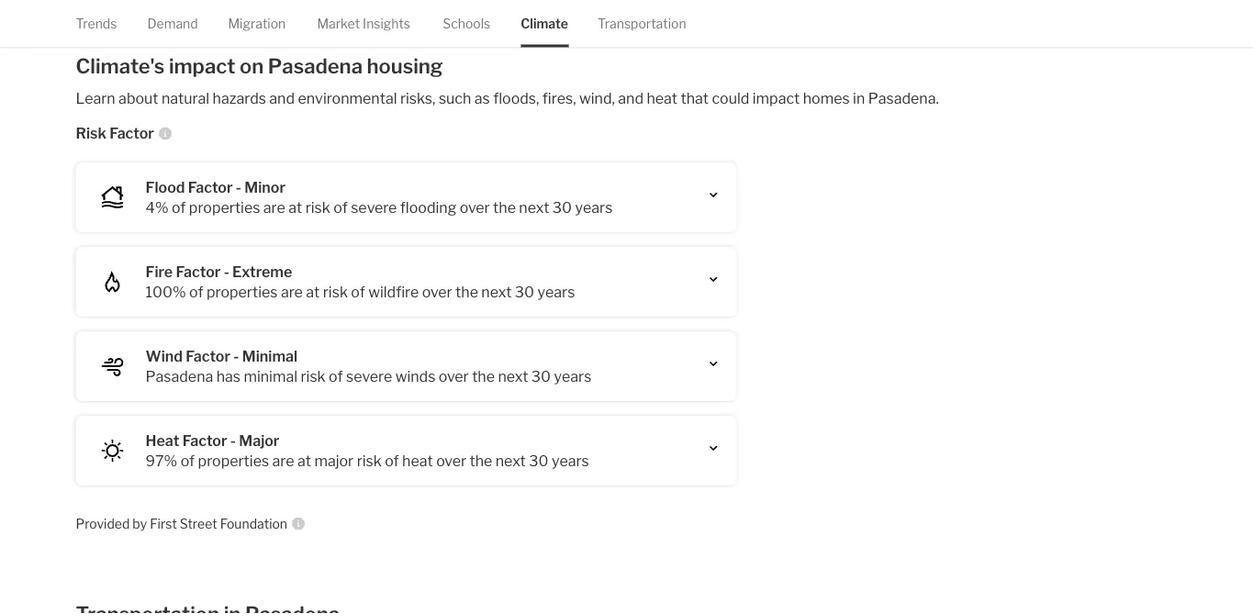 Task type: describe. For each thing, give the bounding box(es) containing it.
risk
[[76, 124, 106, 142]]

2 and from the left
[[618, 90, 644, 107]]

years inside heat factor - major 97% of properties are at major        risk of heat over the next 30 years
[[552, 452, 590, 470]]

are for minor
[[263, 199, 286, 217]]

years inside fire factor - extreme 100% of properties are at risk of wildfire over the next 30 years
[[538, 283, 575, 301]]

homes
[[803, 90, 850, 107]]

that
[[681, 90, 709, 107]]

wildfire
[[369, 283, 419, 301]]

factor for flood
[[188, 179, 233, 197]]

as
[[475, 90, 490, 107]]

heat factor - major 97% of properties are at major        risk of heat over the next 30 years
[[146, 432, 590, 470]]

heat
[[146, 432, 179, 450]]

1 and from the left
[[269, 90, 295, 107]]

flooding
[[400, 199, 457, 217]]

1 vertical spatial impact
[[753, 90, 800, 107]]

first
[[150, 517, 177, 532]]

properties for major
[[198, 452, 269, 470]]

has
[[216, 368, 241, 386]]

factor for heat
[[183, 432, 227, 450]]

risk inside fire factor - extreme 100% of properties are at risk of wildfire over the next 30 years
[[323, 283, 348, 301]]

risk factor
[[76, 124, 154, 142]]

properties for extreme
[[207, 283, 278, 301]]

at for extreme
[[306, 283, 320, 301]]

demand link
[[147, 0, 198, 47]]

minor
[[245, 179, 286, 197]]

extreme
[[232, 263, 292, 281]]

at for minor
[[289, 199, 302, 217]]

of inside "wind factor - minimal pasadena has minimal risk of severe winds over the next 30 years"
[[329, 368, 343, 386]]

4%
[[146, 199, 169, 217]]

- for major
[[230, 432, 236, 450]]

100%
[[146, 283, 186, 301]]

about
[[119, 90, 158, 107]]

winds
[[396, 368, 436, 386]]

the inside fire factor - extreme 100% of properties are at risk of wildfire over the next 30 years
[[456, 283, 478, 301]]

factor for fire
[[176, 263, 221, 281]]

migration link
[[228, 0, 286, 47]]

street
[[180, 517, 217, 532]]

30 inside heat factor - major 97% of properties are at major        risk of heat over the next 30 years
[[529, 452, 549, 470]]

housing
[[367, 54, 443, 79]]

migration
[[228, 16, 286, 31]]

major
[[239, 432, 280, 450]]

learn
[[76, 90, 115, 107]]

fire factor - extreme 100% of properties are at risk of wildfire over the next 30 years
[[146, 263, 575, 301]]

the inside flood factor - minor 4% of properties are at risk of severe flooding over the next 30 years
[[493, 199, 516, 217]]

are for extreme
[[281, 283, 303, 301]]

next inside heat factor - major 97% of properties are at major        risk of heat over the next 30 years
[[496, 452, 526, 470]]

- for minimal
[[234, 348, 239, 366]]

risk inside heat factor - major 97% of properties are at major        risk of heat over the next 30 years
[[357, 452, 382, 470]]

risks,
[[400, 90, 436, 107]]

wind factor - minimal pasadena has minimal risk of severe winds over the next 30 years
[[146, 348, 592, 386]]

major
[[314, 452, 354, 470]]

are for major
[[272, 452, 294, 470]]

30 inside flood factor - minor 4% of properties are at risk of severe flooding over the next 30 years
[[553, 199, 572, 217]]

0 vertical spatial impact
[[169, 54, 236, 79]]

risk inside "wind factor - minimal pasadena has minimal risk of severe winds over the next 30 years"
[[301, 368, 326, 386]]

fire
[[146, 263, 173, 281]]

of right major
[[385, 452, 399, 470]]

climate
[[521, 16, 568, 31]]



Task type: locate. For each thing, give the bounding box(es) containing it.
0 vertical spatial at
[[289, 199, 302, 217]]

wind
[[146, 348, 183, 366]]

pasadena inside "wind factor - minimal pasadena has minimal risk of severe winds over the next 30 years"
[[146, 368, 213, 386]]

2 vertical spatial at
[[298, 452, 311, 470]]

- inside "wind factor - minimal pasadena has minimal risk of severe winds over the next 30 years"
[[234, 348, 239, 366]]

- inside heat factor - major 97% of properties are at major        risk of heat over the next 30 years
[[230, 432, 236, 450]]

impact right could
[[753, 90, 800, 107]]

floods,
[[493, 90, 540, 107]]

severe inside flood factor - minor 4% of properties are at risk of severe flooding over the next 30 years
[[351, 199, 397, 217]]

years inside flood factor - minor 4% of properties are at risk of severe flooding over the next 30 years
[[575, 199, 613, 217]]

risk inside flood factor - minor 4% of properties are at risk of severe flooding over the next 30 years
[[306, 199, 331, 217]]

factor inside "wind factor - minimal pasadena has minimal risk of severe winds over the next 30 years"
[[186, 348, 231, 366]]

transportation
[[598, 16, 687, 31]]

-
[[236, 179, 242, 197], [224, 263, 229, 281], [234, 348, 239, 366], [230, 432, 236, 450]]

0 horizontal spatial heat
[[402, 452, 433, 470]]

could
[[712, 90, 750, 107]]

provided by first street foundation
[[76, 517, 288, 532]]

properties
[[189, 199, 260, 217], [207, 283, 278, 301], [198, 452, 269, 470]]

the inside "wind factor - minimal pasadena has minimal risk of severe winds over the next 30 years"
[[472, 368, 495, 386]]

and right "wind,"
[[618, 90, 644, 107]]

of right minimal
[[329, 368, 343, 386]]

market insights
[[317, 16, 411, 31]]

provided
[[76, 517, 130, 532]]

at left wildfire
[[306, 283, 320, 301]]

at inside flood factor - minor 4% of properties are at risk of severe flooding over the next 30 years
[[289, 199, 302, 217]]

heat left "that"
[[647, 90, 678, 107]]

of right 100%
[[189, 283, 203, 301]]

at inside heat factor - major 97% of properties are at major        risk of heat over the next 30 years
[[298, 452, 311, 470]]

and
[[269, 90, 295, 107], [618, 90, 644, 107]]

years inside "wind factor - minimal pasadena has minimal risk of severe winds over the next 30 years"
[[554, 368, 592, 386]]

0 vertical spatial heat
[[647, 90, 678, 107]]

1 horizontal spatial and
[[618, 90, 644, 107]]

0 vertical spatial properties
[[189, 199, 260, 217]]

factor for wind
[[186, 348, 231, 366]]

natural
[[162, 90, 210, 107]]

are down extreme
[[281, 283, 303, 301]]

over inside fire factor - extreme 100% of properties are at risk of wildfire over the next 30 years
[[422, 283, 453, 301]]

wind,
[[580, 90, 615, 107]]

minimal
[[242, 348, 298, 366]]

30
[[553, 199, 572, 217], [515, 283, 535, 301], [532, 368, 551, 386], [529, 452, 549, 470]]

heat inside heat factor - major 97% of properties are at major        risk of heat over the next 30 years
[[402, 452, 433, 470]]

of right 4%
[[172, 199, 186, 217]]

risk right minimal
[[301, 368, 326, 386]]

- inside fire factor - extreme 100% of properties are at risk of wildfire over the next 30 years
[[224, 263, 229, 281]]

pasadena
[[268, 54, 363, 79], [146, 368, 213, 386]]

flood
[[146, 179, 185, 197]]

demand
[[147, 16, 198, 31]]

of left wildfire
[[351, 283, 365, 301]]

factor inside fire factor - extreme 100% of properties are at risk of wildfire over the next 30 years
[[176, 263, 221, 281]]

- left major
[[230, 432, 236, 450]]

heat right major
[[402, 452, 433, 470]]

schools link
[[443, 0, 491, 47]]

minimal
[[244, 368, 298, 386]]

and down climate's impact on pasadena housing
[[269, 90, 295, 107]]

schools
[[443, 16, 491, 31]]

next
[[519, 199, 550, 217], [482, 283, 512, 301], [498, 368, 529, 386], [496, 452, 526, 470]]

- for extreme
[[224, 263, 229, 281]]

1 vertical spatial severe
[[346, 368, 392, 386]]

factor up the 'has'
[[186, 348, 231, 366]]

- left minor on the top of the page
[[236, 179, 242, 197]]

impact
[[169, 54, 236, 79], [753, 90, 800, 107]]

transportation link
[[598, 0, 687, 47]]

the inside heat factor - major 97% of properties are at major        risk of heat over the next 30 years
[[470, 452, 493, 470]]

are inside fire factor - extreme 100% of properties are at risk of wildfire over the next 30 years
[[281, 283, 303, 301]]

factor inside flood factor - minor 4% of properties are at risk of severe flooding over the next 30 years
[[188, 179, 233, 197]]

severe left winds
[[346, 368, 392, 386]]

market
[[317, 16, 360, 31]]

learn about natural hazards and environmental risks, such as floods, fires, wind, and heat that      could impact homes in pasadena.
[[76, 90, 939, 107]]

0 vertical spatial pasadena
[[268, 54, 363, 79]]

properties inside flood factor - minor 4% of properties are at risk of severe flooding over the next 30 years
[[189, 199, 260, 217]]

over inside heat factor - major 97% of properties are at major        risk of heat over the next 30 years
[[436, 452, 467, 470]]

1 vertical spatial at
[[306, 283, 320, 301]]

factor right heat
[[183, 432, 227, 450]]

0 horizontal spatial and
[[269, 90, 295, 107]]

climate's
[[76, 54, 165, 79]]

over inside "wind factor - minimal pasadena has minimal risk of severe winds over the next 30 years"
[[439, 368, 469, 386]]

factor up 100%
[[176, 263, 221, 281]]

such
[[439, 90, 472, 107]]

30 inside "wind factor - minimal pasadena has minimal risk of severe winds over the next 30 years"
[[532, 368, 551, 386]]

impact up natural on the left of page
[[169, 54, 236, 79]]

severe inside "wind factor - minimal pasadena has minimal risk of severe winds over the next 30 years"
[[346, 368, 392, 386]]

by
[[133, 517, 147, 532]]

next inside "wind factor - minimal pasadena has minimal risk of severe winds over the next 30 years"
[[498, 368, 529, 386]]

are inside flood factor - minor 4% of properties are at risk of severe flooding over the next 30 years
[[263, 199, 286, 217]]

properties down minor on the top of the page
[[189, 199, 260, 217]]

are down minor on the top of the page
[[263, 199, 286, 217]]

at inside fire factor - extreme 100% of properties are at risk of wildfire over the next 30 years
[[306, 283, 320, 301]]

insights
[[363, 16, 411, 31]]

properties down extreme
[[207, 283, 278, 301]]

over inside flood factor - minor 4% of properties are at risk of severe flooding over the next 30 years
[[460, 199, 490, 217]]

properties for minor
[[189, 199, 260, 217]]

30 inside fire factor - extreme 100% of properties are at risk of wildfire over the next 30 years
[[515, 283, 535, 301]]

at
[[289, 199, 302, 217], [306, 283, 320, 301], [298, 452, 311, 470]]

properties inside heat factor - major 97% of properties are at major        risk of heat over the next 30 years
[[198, 452, 269, 470]]

factor for risk
[[109, 124, 154, 142]]

risk right major
[[357, 452, 382, 470]]

severe left "flooding"
[[351, 199, 397, 217]]

1 vertical spatial properties
[[207, 283, 278, 301]]

factor down about
[[109, 124, 154, 142]]

in
[[853, 90, 866, 107]]

- left extreme
[[224, 263, 229, 281]]

next inside flood factor - minor 4% of properties are at risk of severe flooding over the next 30 years
[[519, 199, 550, 217]]

hazards
[[213, 90, 266, 107]]

0 vertical spatial are
[[263, 199, 286, 217]]

at for major
[[298, 452, 311, 470]]

- up the 'has'
[[234, 348, 239, 366]]

of up fire factor - extreme 100% of properties are at risk of wildfire over the next 30 years
[[334, 199, 348, 217]]

1 horizontal spatial heat
[[647, 90, 678, 107]]

factor inside heat factor - major 97% of properties are at major        risk of heat over the next 30 years
[[183, 432, 227, 450]]

the
[[493, 199, 516, 217], [456, 283, 478, 301], [472, 368, 495, 386], [470, 452, 493, 470]]

years
[[575, 199, 613, 217], [538, 283, 575, 301], [554, 368, 592, 386], [552, 452, 590, 470]]

0 vertical spatial severe
[[351, 199, 397, 217]]

1 vertical spatial heat
[[402, 452, 433, 470]]

properties inside fire factor - extreme 100% of properties are at risk of wildfire over the next 30 years
[[207, 283, 278, 301]]

risk left wildfire
[[323, 283, 348, 301]]

pasadena down wind
[[146, 368, 213, 386]]

flood factor - minor 4% of properties are at risk of severe flooding over the next 30 years
[[146, 179, 613, 217]]

- for minor
[[236, 179, 242, 197]]

pasadena up environmental
[[268, 54, 363, 79]]

2 vertical spatial are
[[272, 452, 294, 470]]

factor
[[109, 124, 154, 142], [188, 179, 233, 197], [176, 263, 221, 281], [186, 348, 231, 366], [183, 432, 227, 450]]

at left major
[[298, 452, 311, 470]]

fires,
[[543, 90, 576, 107]]

2 vertical spatial properties
[[198, 452, 269, 470]]

climate link
[[521, 0, 568, 47]]

factor right flood
[[188, 179, 233, 197]]

risk
[[306, 199, 331, 217], [323, 283, 348, 301], [301, 368, 326, 386], [357, 452, 382, 470]]

next inside fire factor - extreme 100% of properties are at risk of wildfire over the next 30 years
[[482, 283, 512, 301]]

0 horizontal spatial pasadena
[[146, 368, 213, 386]]

are inside heat factor - major 97% of properties are at major        risk of heat over the next 30 years
[[272, 452, 294, 470]]

trends link
[[76, 0, 117, 47]]

are
[[263, 199, 286, 217], [281, 283, 303, 301], [272, 452, 294, 470]]

1 horizontal spatial pasadena
[[268, 54, 363, 79]]

pasadena.
[[869, 90, 939, 107]]

climate's impact on pasadena housing
[[76, 54, 443, 79]]

on
[[240, 54, 264, 79]]

1 horizontal spatial impact
[[753, 90, 800, 107]]

properties down major
[[198, 452, 269, 470]]

over
[[460, 199, 490, 217], [422, 283, 453, 301], [439, 368, 469, 386], [436, 452, 467, 470]]

market insights link
[[317, 0, 411, 47]]

at up extreme
[[289, 199, 302, 217]]

are down major
[[272, 452, 294, 470]]

heat
[[647, 90, 678, 107], [402, 452, 433, 470]]

foundation
[[220, 517, 288, 532]]

risk up fire factor - extreme 100% of properties are at risk of wildfire over the next 30 years
[[306, 199, 331, 217]]

environmental
[[298, 90, 397, 107]]

- inside flood factor - minor 4% of properties are at risk of severe flooding over the next 30 years
[[236, 179, 242, 197]]

of
[[172, 199, 186, 217], [334, 199, 348, 217], [189, 283, 203, 301], [351, 283, 365, 301], [329, 368, 343, 386], [181, 452, 195, 470], [385, 452, 399, 470]]

trends
[[76, 16, 117, 31]]

0 horizontal spatial impact
[[169, 54, 236, 79]]

97%
[[146, 452, 178, 470]]

1 vertical spatial pasadena
[[146, 368, 213, 386]]

of right 97%
[[181, 452, 195, 470]]

severe
[[351, 199, 397, 217], [346, 368, 392, 386]]

1 vertical spatial are
[[281, 283, 303, 301]]



Task type: vqa. For each thing, say whether or not it's contained in the screenshot.


